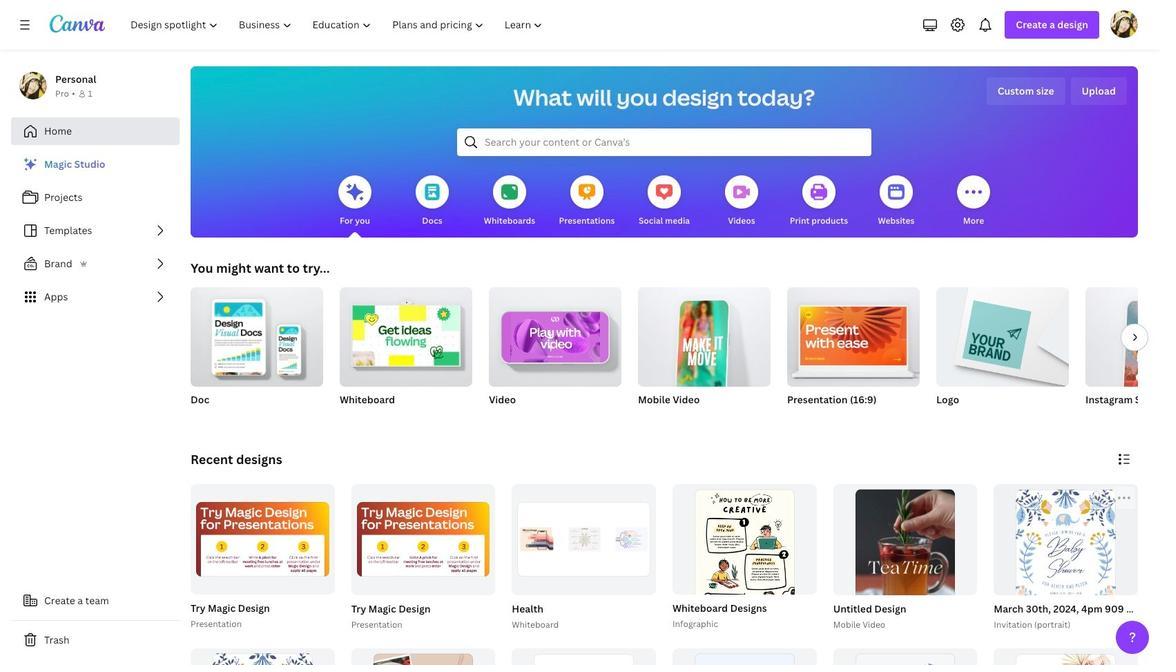 Task type: vqa. For each thing, say whether or not it's contained in the screenshot.
the right A
no



Task type: locate. For each thing, give the bounding box(es) containing it.
None search field
[[457, 129, 872, 156]]

Search search field
[[485, 129, 844, 155]]

group
[[191, 282, 323, 424], [191, 282, 323, 387], [340, 282, 473, 424], [340, 282, 473, 387], [489, 282, 622, 424], [489, 282, 622, 387], [638, 282, 771, 424], [638, 282, 771, 395], [788, 282, 920, 424], [788, 282, 920, 387], [937, 282, 1069, 424], [937, 282, 1069, 387], [1086, 287, 1161, 424], [1086, 287, 1161, 387], [188, 484, 335, 632], [191, 484, 335, 595], [349, 484, 496, 632], [351, 484, 496, 595], [509, 484, 656, 632], [512, 484, 656, 595], [670, 484, 817, 665], [673, 484, 817, 665], [831, 484, 978, 665], [992, 484, 1161, 632], [994, 484, 1139, 630], [191, 648, 335, 665], [351, 648, 496, 665], [512, 648, 656, 665], [673, 648, 817, 665], [834, 648, 978, 665], [994, 648, 1139, 665]]

list
[[11, 151, 180, 311]]



Task type: describe. For each thing, give the bounding box(es) containing it.
top level navigation element
[[122, 11, 555, 39]]

stephanie aranda image
[[1111, 10, 1139, 38]]



